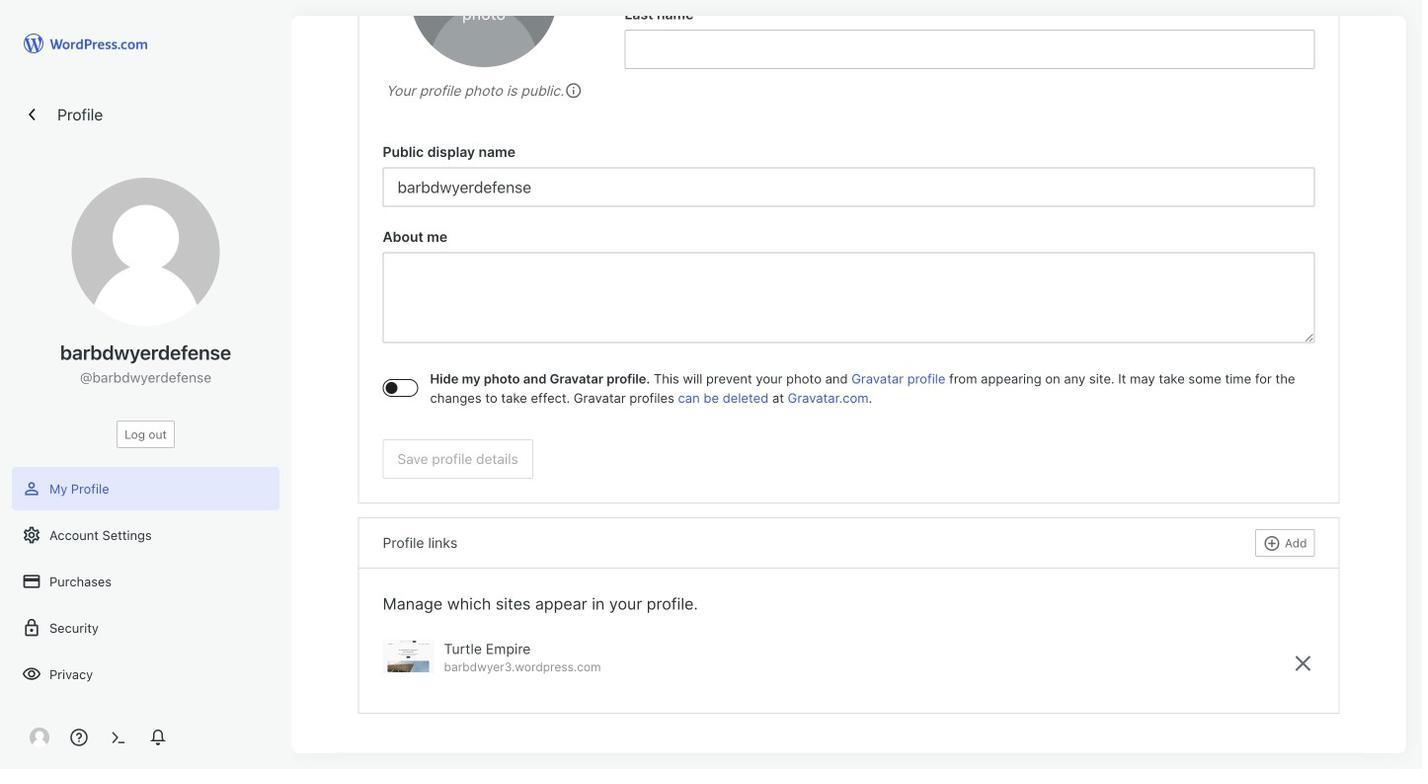 Task type: locate. For each thing, give the bounding box(es) containing it.
lock image
[[22, 618, 41, 638]]

main content
[[335, 0, 1363, 754]]

0 vertical spatial group
[[625, 4, 1315, 69]]

credit_card image
[[22, 572, 41, 592]]

settings image
[[22, 526, 41, 545]]

None text field
[[625, 30, 1315, 69], [383, 167, 1315, 207], [383, 252, 1315, 343], [625, 30, 1315, 69], [383, 167, 1315, 207], [383, 252, 1315, 343]]

visibility image
[[22, 665, 41, 685]]

barbdwyerdefense image
[[72, 178, 220, 326]]

group
[[625, 4, 1315, 69], [383, 142, 1315, 207], [383, 227, 1315, 350]]

barbdwyerdefense image
[[30, 728, 49, 748]]

1 vertical spatial group
[[383, 142, 1315, 207]]



Task type: vqa. For each thing, say whether or not it's contained in the screenshot.
middle 'Group'
yes



Task type: describe. For each thing, give the bounding box(es) containing it.
2 vertical spatial group
[[383, 227, 1315, 350]]

person image
[[22, 479, 41, 499]]

more information image
[[564, 81, 582, 99]]



